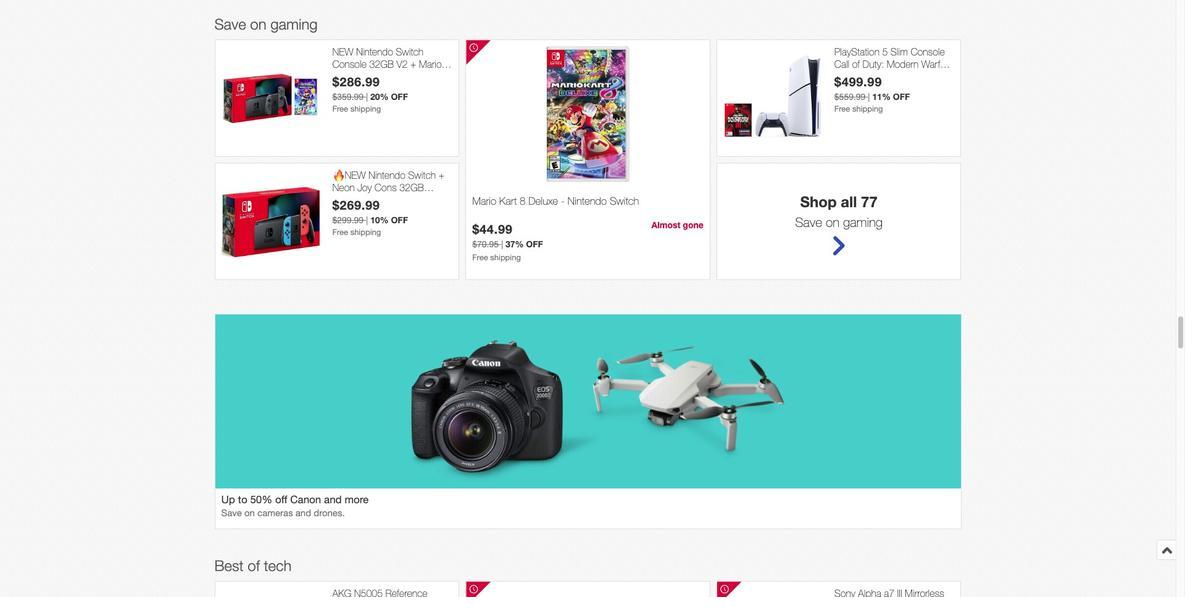 Task type: locate. For each thing, give the bounding box(es) containing it.
|
[[366, 92, 368, 102], [868, 92, 870, 102], [366, 215, 368, 225], [501, 240, 503, 249]]

on inside shop all 77 save on gaming
[[826, 215, 840, 230]]

free down $299.99
[[332, 228, 348, 237]]

| for $499.99
[[868, 92, 870, 102]]

free inside $286.99 $359.99 | 20% off free shipping
[[332, 104, 348, 113]]

2 vertical spatial console
[[367, 194, 402, 205]]

save inside 'up to 50% off canon and more save on cameras and drones.'
[[221, 508, 242, 519]]

shipping🔥
[[351, 206, 400, 217]]

switch for $286.99
[[396, 47, 424, 58]]

off for $499.99
[[893, 91, 910, 102]]

modern
[[887, 58, 919, 70]]

free down $359.99 at the top left
[[332, 104, 348, 113]]

37%
[[506, 239, 524, 249]]

2 vertical spatial save
[[221, 508, 242, 519]]

console inside 🔥new nintendo switch + neon joy cons 32gb gaming console +free 2- day shipping🔥
[[367, 194, 402, 205]]

| left the 11%
[[868, 92, 870, 102]]

call
[[835, 58, 850, 70]]

+
[[410, 58, 416, 70], [439, 170, 445, 181]]

up to 50% off canon and more save on cameras and drones.
[[221, 494, 369, 519]]

off inside 'up to 50% off canon and more save on cameras and drones.'
[[275, 494, 287, 506]]

1 vertical spatial bundle
[[360, 82, 389, 93]]

to
[[238, 494, 247, 506]]

shipping for $269.99
[[350, 228, 381, 237]]

11%
[[873, 91, 891, 102]]

shipping
[[350, 104, 381, 113], [853, 104, 883, 113], [350, 228, 381, 237], [490, 253, 521, 262]]

bundle
[[842, 70, 871, 81], [360, 82, 389, 93]]

+ inside 🔥new nintendo switch + neon joy cons 32gb gaming console +free 2- day shipping🔥
[[439, 170, 445, 181]]

$269.99
[[332, 197, 380, 212]]

2 vertical spatial of
[[248, 558, 260, 575]]

-
[[561, 195, 565, 207]]

off inside $286.99 $359.99 | 20% off free shipping
[[391, 91, 408, 102]]

1 vertical spatial gaming
[[843, 215, 883, 230]]

0 vertical spatial nintendo
[[356, 47, 393, 58]]

shipping inside $499.99 $559.99 | 11% off free shipping
[[853, 104, 883, 113]]

save
[[215, 16, 246, 33], [795, 215, 822, 230], [221, 508, 242, 519]]

free inside $44.99 $70.95 | 37% off free shipping
[[472, 253, 488, 262]]

nintendo right - at the left top of page
[[568, 195, 607, 207]]

of down v2
[[401, 70, 408, 81]]

+free
[[404, 194, 433, 205]]

0 vertical spatial of
[[852, 58, 860, 70]]

1 vertical spatial +
[[439, 170, 445, 181]]

0 horizontal spatial bundle
[[360, 82, 389, 93]]

1 horizontal spatial +
[[439, 170, 445, 181]]

mario inside the new nintendo switch console 32gb v2 + mario rabbids sparks of hope ✨ game bundle
[[419, 58, 442, 70]]

32gb up sparks
[[369, 58, 394, 70]]

off inside '$269.99 $299.99 | 10% off free shipping'
[[391, 215, 408, 225]]

best of tech
[[215, 558, 292, 575]]

cons
[[375, 182, 397, 193]]

nintendo inside the new nintendo switch console 32gb v2 + mario rabbids sparks of hope ✨ game bundle
[[356, 47, 393, 58]]

0 horizontal spatial mario
[[419, 58, 442, 70]]

console down cons
[[367, 194, 402, 205]]

almost gone
[[652, 220, 704, 231]]

console
[[911, 47, 945, 58], [332, 58, 367, 70], [367, 194, 402, 205]]

1 vertical spatial mario
[[472, 195, 496, 207]]

free inside $499.99 $559.99 | 11% off free shipping
[[835, 104, 850, 113]]

1 vertical spatial 32gb
[[400, 182, 424, 193]]

| inside $499.99 $559.99 | 11% off free shipping
[[868, 92, 870, 102]]

0 vertical spatial +
[[410, 58, 416, 70]]

1 horizontal spatial mario
[[472, 195, 496, 207]]

| left "10%"
[[366, 215, 368, 225]]

and down the canon
[[296, 508, 311, 519]]

1 vertical spatial of
[[401, 70, 408, 81]]

hope
[[411, 70, 434, 81]]

switch right - at the left top of page
[[610, 195, 639, 207]]

$70.95
[[472, 240, 499, 249]]

duty:
[[863, 58, 884, 70]]

0 vertical spatial save
[[215, 16, 246, 33]]

mario up hope
[[419, 58, 442, 70]]

on
[[250, 16, 266, 33], [826, 215, 840, 230], [244, 508, 255, 519]]

32gb inside 🔥new nintendo switch + neon joy cons 32gb gaming console +free 2- day shipping🔥
[[400, 182, 424, 193]]

free down the $559.99
[[835, 104, 850, 113]]

console up rabbids
[[332, 58, 367, 70]]

1 horizontal spatial console
[[367, 194, 402, 205]]

and
[[324, 494, 342, 506], [296, 508, 311, 519]]

switch up v2
[[396, 47, 424, 58]]

and up drones.
[[324, 494, 342, 506]]

nintendo up sparks
[[356, 47, 393, 58]]

bundle down sparks
[[360, 82, 389, 93]]

| inside $286.99 $359.99 | 20% off free shipping
[[366, 92, 368, 102]]

of inside playstation 5 slim console call of duty: modern warfare iii bundle
[[852, 58, 860, 70]]

free for $499.99
[[835, 104, 850, 113]]

+ right v2
[[410, 58, 416, 70]]

slim
[[891, 47, 908, 58]]

0 horizontal spatial 32gb
[[369, 58, 394, 70]]

shipping down "10%"
[[350, 228, 381, 237]]

shipping for $499.99
[[853, 104, 883, 113]]

nintendo
[[356, 47, 393, 58], [369, 170, 406, 181], [568, 195, 607, 207]]

off right "10%"
[[391, 215, 408, 225]]

1 horizontal spatial bundle
[[842, 70, 871, 81]]

nintendo inside 🔥new nintendo switch + neon joy cons 32gb gaming console +free 2- day shipping🔥
[[369, 170, 406, 181]]

deluxe
[[529, 195, 558, 207]]

0 vertical spatial console
[[911, 47, 945, 58]]

| left 20%
[[366, 92, 368, 102]]

77
[[861, 193, 878, 211]]

off up cameras
[[275, 494, 287, 506]]

switch
[[396, 47, 424, 58], [408, 170, 436, 181], [610, 195, 639, 207]]

console inside the new nintendo switch console 32gb v2 + mario rabbids sparks of hope ✨ game bundle
[[332, 58, 367, 70]]

off right the 11%
[[893, 91, 910, 102]]

1 horizontal spatial 32gb
[[400, 182, 424, 193]]

free
[[332, 104, 348, 113], [835, 104, 850, 113], [332, 228, 348, 237], [472, 253, 488, 262]]

shipping down the 11%
[[853, 104, 883, 113]]

bundle inside playstation 5 slim console call of duty: modern warfare iii bundle
[[842, 70, 871, 81]]

20%
[[370, 91, 389, 102]]

switch inside "link"
[[610, 195, 639, 207]]

0 horizontal spatial +
[[410, 58, 416, 70]]

0 horizontal spatial and
[[296, 508, 311, 519]]

1 horizontal spatial gaming
[[843, 215, 883, 230]]

shipping inside $286.99 $359.99 | 20% off free shipping
[[350, 104, 381, 113]]

1 horizontal spatial and
[[324, 494, 342, 506]]

gaming inside shop all 77 save on gaming
[[843, 215, 883, 230]]

mario inside "link"
[[472, 195, 496, 207]]

console inside playstation 5 slim console call of duty: modern warfare iii bundle
[[911, 47, 945, 58]]

cameras
[[258, 508, 293, 519]]

of down playstation on the top right
[[852, 58, 860, 70]]

2-
[[435, 194, 444, 205]]

tech
[[264, 558, 292, 575]]

2 horizontal spatial of
[[852, 58, 860, 70]]

console up warfare
[[911, 47, 945, 58]]

switch up "+free" on the left top of the page
[[408, 170, 436, 181]]

neon
[[332, 182, 355, 193]]

0 horizontal spatial gaming
[[271, 16, 318, 33]]

off for $286.99
[[391, 91, 408, 102]]

🔥new
[[332, 170, 366, 181]]

1 vertical spatial on
[[826, 215, 840, 230]]

playstation 5 slim console call of duty: modern warfare iii bundle
[[835, 47, 953, 81]]

drones.
[[314, 508, 345, 519]]

best
[[215, 558, 244, 575]]

1 vertical spatial switch
[[408, 170, 436, 181]]

nintendo up cons
[[369, 170, 406, 181]]

32gb
[[369, 58, 394, 70], [400, 182, 424, 193]]

mario left kart on the left top of page
[[472, 195, 496, 207]]

canon
[[290, 494, 321, 506]]

$299.99
[[332, 215, 364, 225]]

of left tech
[[248, 558, 260, 575]]

gaming
[[271, 16, 318, 33], [843, 215, 883, 230]]

+ up 2-
[[439, 170, 445, 181]]

up
[[221, 494, 235, 506]]

1 vertical spatial nintendo
[[369, 170, 406, 181]]

off
[[391, 91, 408, 102], [893, 91, 910, 102], [391, 215, 408, 225], [526, 239, 543, 249], [275, 494, 287, 506]]

off right the "37%"
[[526, 239, 543, 249]]

| left the "37%"
[[501, 240, 503, 249]]

2 vertical spatial switch
[[610, 195, 639, 207]]

0 vertical spatial switch
[[396, 47, 424, 58]]

10%
[[370, 215, 389, 225]]

bundle down call
[[842, 70, 871, 81]]

0 vertical spatial mario
[[419, 58, 442, 70]]

1 vertical spatial and
[[296, 508, 311, 519]]

switch inside 🔥new nintendo switch + neon joy cons 32gb gaming console +free 2- day shipping🔥
[[408, 170, 436, 181]]

off inside $499.99 $559.99 | 11% off free shipping
[[893, 91, 910, 102]]

shipping down the "37%"
[[490, 253, 521, 262]]

2 horizontal spatial console
[[911, 47, 945, 58]]

mario
[[419, 58, 442, 70], [472, 195, 496, 207]]

shipping inside '$269.99 $299.99 | 10% off free shipping'
[[350, 228, 381, 237]]

switch inside the new nintendo switch console 32gb v2 + mario rabbids sparks of hope ✨ game bundle
[[396, 47, 424, 58]]

shipping down 20%
[[350, 104, 381, 113]]

off inside $44.99 $70.95 | 37% off free shipping
[[526, 239, 543, 249]]

$44.99 $70.95 | 37% off free shipping
[[472, 222, 543, 262]]

0 vertical spatial 32gb
[[369, 58, 394, 70]]

switch for $269.99
[[408, 170, 436, 181]]

32gb up "+free" on the left top of the page
[[400, 182, 424, 193]]

shop all 77 save on gaming
[[795, 193, 883, 230]]

2 vertical spatial on
[[244, 508, 255, 519]]

0 vertical spatial gaming
[[271, 16, 318, 33]]

2 vertical spatial nintendo
[[568, 195, 607, 207]]

of
[[852, 58, 860, 70], [401, 70, 408, 81], [248, 558, 260, 575]]

off right 20%
[[391, 91, 408, 102]]

1 vertical spatial save
[[795, 215, 822, 230]]

save on gaming
[[215, 16, 318, 33]]

0 vertical spatial bundle
[[842, 70, 871, 81]]

shipping inside $44.99 $70.95 | 37% off free shipping
[[490, 253, 521, 262]]

$286.99 $359.99 | 20% off free shipping
[[332, 74, 408, 113]]

rabbids
[[332, 70, 366, 81]]

1 horizontal spatial of
[[401, 70, 408, 81]]

free inside '$269.99 $299.99 | 10% off free shipping'
[[332, 228, 348, 237]]

nintendo inside "link"
[[568, 195, 607, 207]]

+ inside the new nintendo switch console 32gb v2 + mario rabbids sparks of hope ✨ game bundle
[[410, 58, 416, 70]]

1 vertical spatial console
[[332, 58, 367, 70]]

mario kart 8 deluxe - nintendo switch link
[[472, 195, 704, 222]]

| inside '$269.99 $299.99 | 10% off free shipping'
[[366, 215, 368, 225]]

free down the $70.95
[[472, 253, 488, 262]]

$559.99
[[835, 92, 866, 102]]

console for $499.99
[[911, 47, 945, 58]]

0 horizontal spatial console
[[332, 58, 367, 70]]



Task type: describe. For each thing, give the bounding box(es) containing it.
free for $286.99
[[332, 104, 348, 113]]

0 vertical spatial on
[[250, 16, 266, 33]]

kart
[[499, 195, 517, 207]]

new
[[332, 47, 353, 58]]

shipping for $286.99
[[350, 104, 381, 113]]

game
[[332, 82, 358, 93]]

all
[[841, 193, 857, 211]]

day
[[332, 206, 348, 217]]

gone
[[683, 220, 704, 231]]

| inside $44.99 $70.95 | 37% off free shipping
[[501, 240, 503, 249]]

✨
[[436, 70, 449, 81]]

sparks
[[369, 70, 398, 81]]

32gb inside the new nintendo switch console 32gb v2 + mario rabbids sparks of hope ✨ game bundle
[[369, 58, 394, 70]]

nintendo for $269.99
[[369, 170, 406, 181]]

on inside 'up to 50% off canon and more save on cameras and drones.'
[[244, 508, 255, 519]]

console for $286.99
[[332, 58, 367, 70]]

nintendo for $286.99
[[356, 47, 393, 58]]

new nintendo switch console 32gb v2 + mario rabbids sparks of hope ✨ game bundle
[[332, 47, 449, 93]]

warfare
[[922, 58, 953, 70]]

free for $269.99
[[332, 228, 348, 237]]

playstation 5 slim console call of duty: modern warfare iii bundle link
[[835, 47, 955, 81]]

$269.99 $299.99 | 10% off free shipping
[[332, 197, 408, 237]]

off for $269.99
[[391, 215, 408, 225]]

50%
[[250, 494, 272, 506]]

more
[[345, 494, 369, 506]]

playstation
[[835, 47, 880, 58]]

$286.99
[[332, 74, 380, 89]]

shop
[[800, 193, 837, 211]]

5
[[882, 47, 888, 58]]

$359.99
[[332, 92, 364, 102]]

new nintendo switch console 32gb v2 + mario rabbids sparks of hope ✨ game bundle link
[[332, 47, 453, 93]]

0 vertical spatial and
[[324, 494, 342, 506]]

joy
[[357, 182, 372, 193]]

v2
[[397, 58, 408, 70]]

save inside shop all 77 save on gaming
[[795, 215, 822, 230]]

8
[[520, 195, 526, 207]]

$499.99 $559.99 | 11% off free shipping
[[835, 74, 910, 113]]

almost
[[652, 220, 681, 231]]

bundle inside the new nintendo switch console 32gb v2 + mario rabbids sparks of hope ✨ game bundle
[[360, 82, 389, 93]]

🔥new nintendo switch + neon joy cons 32gb gaming console +free 2- day shipping🔥 link
[[332, 170, 453, 217]]

$44.99
[[472, 222, 513, 236]]

of inside the new nintendo switch console 32gb v2 + mario rabbids sparks of hope ✨ game bundle
[[401, 70, 408, 81]]

$499.99
[[835, 74, 882, 89]]

mario kart 8 deluxe - nintendo switch
[[472, 195, 639, 207]]

iii
[[835, 70, 840, 81]]

| for $269.99
[[366, 215, 368, 225]]

gaming
[[332, 194, 365, 205]]

🔥new nintendo switch + neon joy cons 32gb gaming console +free 2- day shipping🔥
[[332, 170, 445, 217]]

0 horizontal spatial of
[[248, 558, 260, 575]]

| for $286.99
[[366, 92, 368, 102]]



Task type: vqa. For each thing, say whether or not it's contained in the screenshot.
left 0 BUTTON
no



